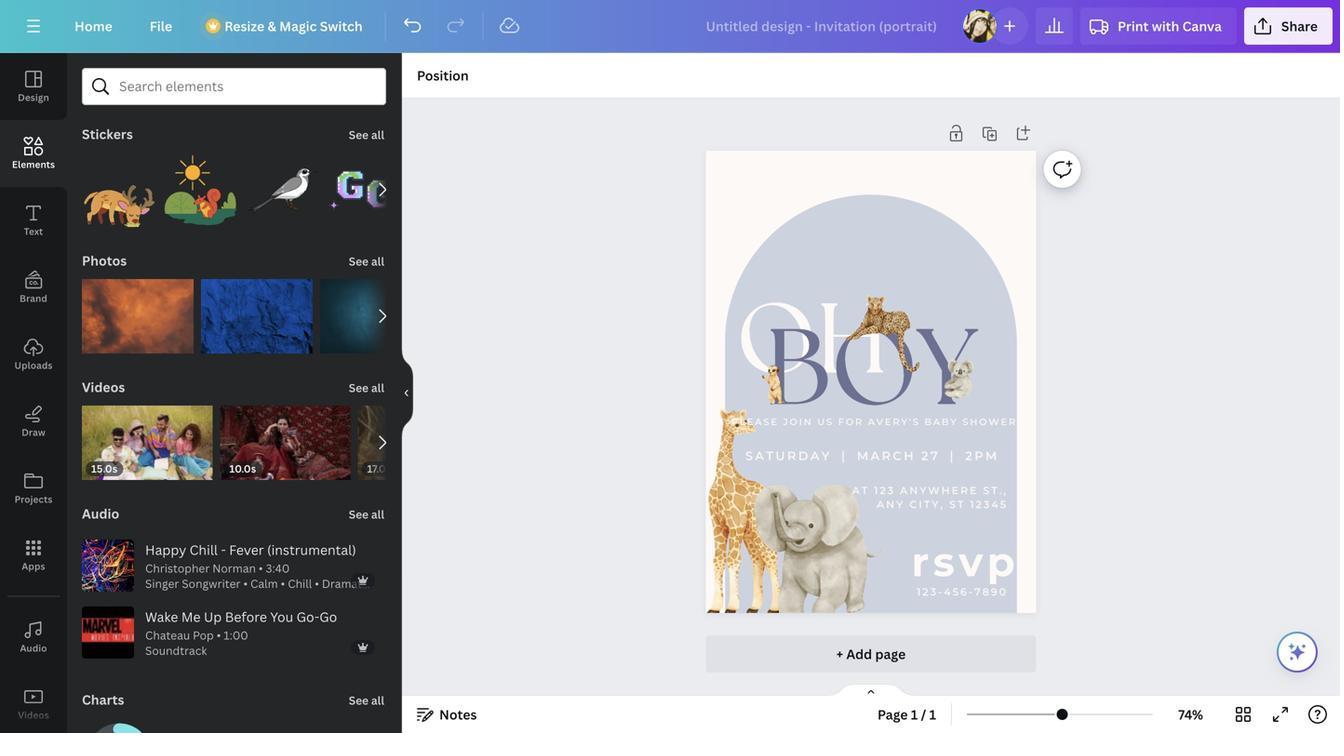 Task type: describe. For each thing, give the bounding box(es) containing it.
10.0s group
[[220, 395, 351, 480]]

(instrumental)
[[267, 541, 356, 559]]

0 vertical spatial audio
[[82, 505, 119, 523]]

main menu bar
[[0, 0, 1341, 53]]

see all for stickers
[[349, 127, 385, 142]]

st
[[950, 499, 966, 511]]

st.,
[[984, 485, 1008, 497]]

+ add page button
[[706, 636, 1037, 673]]

dark blue cement texture background image
[[201, 279, 313, 354]]

canva assistant image
[[1287, 642, 1309, 664]]

share button
[[1245, 7, 1333, 45]]

1 horizontal spatial audio button
[[80, 495, 121, 533]]

-
[[221, 541, 226, 559]]

soundtrack, 60 seconds element
[[145, 628, 248, 659]]

2 1 from the left
[[930, 706, 937, 724]]

position button
[[410, 61, 476, 90]]

saturday
[[746, 449, 832, 464]]

go
[[320, 609, 337, 626]]

norman
[[213, 561, 256, 576]]

elements button
[[0, 120, 67, 187]]

fever
[[229, 541, 264, 559]]

me
[[181, 609, 201, 626]]

christopher norman • 3:40
[[145, 561, 290, 576]]

page
[[878, 706, 908, 724]]

12345
[[971, 499, 1008, 511]]

1 │ from the left
[[838, 449, 852, 464]]

you
[[270, 609, 294, 626]]

oh
[[737, 284, 888, 396]]

switch
[[320, 17, 363, 35]]

page
[[876, 646, 906, 663]]

27
[[922, 449, 940, 464]]

city,
[[910, 499, 945, 511]]

uploads button
[[0, 321, 67, 388]]

home link
[[60, 7, 127, 45]]

123-456-7890
[[917, 586, 1008, 598]]

orange and gray clouds image
[[82, 279, 194, 354]]

resize
[[225, 17, 265, 35]]

projects
[[15, 494, 53, 506]]

projects button
[[0, 455, 67, 522]]

file
[[150, 17, 172, 35]]

avery's
[[868, 416, 921, 428]]

1 horizontal spatial videos
[[82, 379, 125, 396]]

baby
[[925, 416, 959, 428]]

at 123 anywhere st., any city, st 12345
[[853, 485, 1008, 511]]

notes button
[[410, 700, 485, 730]]

audio inside the side panel tab list
[[20, 642, 47, 655]]

2 │ from the left
[[946, 449, 960, 464]]

elements
[[12, 158, 55, 171]]

at
[[853, 485, 870, 497]]

christopher
[[145, 561, 210, 576]]

see all for photos
[[349, 254, 385, 269]]

resize & magic switch button
[[195, 7, 378, 45]]

see all button for charts
[[347, 682, 386, 719]]

us
[[818, 416, 834, 428]]

wake me up before you go-go
[[145, 609, 337, 626]]

design
[[18, 91, 49, 104]]

&
[[268, 17, 276, 35]]

position
[[417, 67, 469, 84]]

2pm
[[966, 449, 1000, 464]]

+ add page
[[837, 646, 906, 663]]

Search elements search field
[[119, 69, 349, 104]]

3:40
[[266, 561, 290, 576]]

draw
[[22, 426, 45, 439]]

Design title text field
[[691, 7, 954, 45]]

see for photos
[[349, 254, 369, 269]]

share
[[1282, 17, 1319, 35]]

stickers
[[82, 125, 133, 143]]

chateau
[[145, 628, 190, 643]]

magic
[[279, 17, 317, 35]]

see all button for stickers
[[347, 115, 386, 153]]

rsvp
[[912, 537, 1020, 587]]

print with canva
[[1118, 17, 1222, 35]]

• for pop
[[217, 628, 221, 643]]

with
[[1152, 17, 1180, 35]]

design button
[[0, 53, 67, 120]]

brand
[[20, 292, 47, 305]]

up
[[204, 609, 222, 626]]

before
[[225, 609, 267, 626]]

chill
[[190, 541, 218, 559]]

happy
[[145, 541, 186, 559]]

photos
[[82, 252, 127, 270]]

apps button
[[0, 522, 67, 589]]

123
[[875, 485, 896, 497]]

page 1 / 1
[[878, 706, 937, 724]]



Task type: vqa. For each thing, say whether or not it's contained in the screenshot.
the rightmost •
yes



Task type: locate. For each thing, give the bounding box(es) containing it.
4 all from the top
[[371, 507, 385, 522]]

1 vertical spatial audio
[[20, 642, 47, 655]]

1 vertical spatial •
[[217, 628, 221, 643]]

anywhere
[[901, 485, 979, 497]]

videos button left charts button
[[0, 671, 67, 734]]

15.0s
[[91, 462, 118, 476]]

videos button right the side panel tab list on the left of the page
[[80, 369, 127, 406]]

please join us for avery's baby shower
[[732, 416, 1018, 428]]

dark blue gradient texture background image
[[320, 279, 432, 354]]

1 all from the top
[[371, 127, 385, 142]]

/
[[921, 706, 927, 724]]

1 see all from the top
[[349, 127, 385, 142]]

see all button for audio
[[347, 495, 386, 533]]

uploads
[[14, 359, 53, 372]]

0 horizontal spatial videos
[[18, 710, 49, 722]]

• for norman
[[259, 561, 263, 576]]

audio button
[[80, 495, 121, 533], [0, 604, 67, 671]]

1 1 from the left
[[911, 706, 918, 724]]

456-
[[944, 586, 975, 598]]

4 see all button from the top
[[347, 495, 386, 533]]

photos button
[[80, 242, 129, 279]]

see all button for videos
[[347, 369, 386, 406]]

videos inside the side panel tab list
[[18, 710, 49, 722]]

see
[[349, 127, 369, 142], [349, 254, 369, 269], [349, 380, 369, 396], [349, 507, 369, 522], [349, 693, 369, 709]]

7890
[[975, 586, 1008, 598]]

see all button for photos
[[347, 242, 386, 279]]

5 see from the top
[[349, 693, 369, 709]]

hide image
[[401, 349, 413, 438]]

audio
[[82, 505, 119, 523], [20, 642, 47, 655]]

0 horizontal spatial audio button
[[0, 604, 67, 671]]

+
[[837, 646, 844, 663]]

2 see all button from the top
[[347, 242, 386, 279]]

stickers button
[[80, 115, 135, 153]]

side panel tab list
[[0, 53, 67, 734]]

audio button down apps
[[0, 604, 67, 671]]

• right pop
[[217, 628, 221, 643]]

3 see all from the top
[[349, 380, 385, 396]]

charts button
[[80, 682, 126, 719]]

charts
[[82, 691, 124, 709]]

all for videos
[[371, 380, 385, 396]]

notes
[[440, 706, 477, 724]]

audio down '15.0s'
[[82, 505, 119, 523]]

0 horizontal spatial audio
[[20, 642, 47, 655]]

text
[[24, 225, 43, 238]]

1 vertical spatial audio button
[[0, 604, 67, 671]]

│ down for
[[838, 449, 852, 464]]

join
[[784, 416, 813, 428]]

0 vertical spatial audio button
[[80, 495, 121, 533]]

1:00
[[224, 628, 248, 643]]

march
[[857, 449, 916, 464]]

5 all from the top
[[371, 693, 385, 709]]

home
[[74, 17, 112, 35]]

1 horizontal spatial 1
[[930, 706, 937, 724]]

1 horizontal spatial │
[[946, 449, 960, 464]]

3 see all button from the top
[[347, 369, 386, 406]]

0 horizontal spatial videos button
[[0, 671, 67, 734]]

all for photos
[[371, 254, 385, 269]]

0 vertical spatial videos
[[82, 379, 125, 396]]

1 horizontal spatial videos button
[[80, 369, 127, 406]]

see all for audio
[[349, 507, 385, 522]]

please
[[732, 416, 779, 428]]

0 vertical spatial videos button
[[80, 369, 127, 406]]

file button
[[135, 7, 187, 45]]

see for audio
[[349, 507, 369, 522]]

see all button
[[347, 115, 386, 153], [347, 242, 386, 279], [347, 369, 386, 406], [347, 495, 386, 533], [347, 682, 386, 719]]

2 see all from the top
[[349, 254, 385, 269]]

canva
[[1183, 17, 1222, 35]]

10.0s
[[229, 462, 256, 476]]

4 see from the top
[[349, 507, 369, 522]]

wake
[[145, 609, 178, 626]]

0 horizontal spatial •
[[217, 628, 221, 643]]

0 horizontal spatial 1
[[911, 706, 918, 724]]

videos button
[[80, 369, 127, 406], [0, 671, 67, 734]]

2 see from the top
[[349, 254, 369, 269]]

audio button down '15.0s'
[[80, 495, 121, 533]]

show pages image
[[827, 683, 916, 698]]

videos
[[82, 379, 125, 396], [18, 710, 49, 722]]

brand button
[[0, 254, 67, 321]]

74% button
[[1161, 700, 1222, 730]]

2 all from the top
[[371, 254, 385, 269]]

chateau pop • 1:00 soundtrack
[[145, 628, 248, 659]]

see all for videos
[[349, 380, 385, 396]]

go-
[[297, 609, 320, 626]]

3 see from the top
[[349, 380, 369, 396]]

saturday │ march 27 │ 2pm
[[746, 449, 1000, 464]]

see for charts
[[349, 693, 369, 709]]

see for stickers
[[349, 127, 369, 142]]

0 vertical spatial •
[[259, 561, 263, 576]]

text button
[[0, 187, 67, 254]]

│ right 27
[[946, 449, 960, 464]]

print
[[1118, 17, 1149, 35]]

apps
[[22, 561, 45, 573]]

15.0s group
[[82, 395, 213, 480]]

• left 3:40
[[259, 561, 263, 576]]

1 see all button from the top
[[347, 115, 386, 153]]

any
[[877, 499, 905, 511]]

videos right the side panel tab list on the left of the page
[[82, 379, 125, 396]]

for
[[839, 416, 864, 428]]

1 see from the top
[[349, 127, 369, 142]]

all for audio
[[371, 507, 385, 522]]

│
[[838, 449, 852, 464], [946, 449, 960, 464]]

4 see all from the top
[[349, 507, 385, 522]]

all
[[371, 127, 385, 142], [371, 254, 385, 269], [371, 380, 385, 396], [371, 507, 385, 522], [371, 693, 385, 709]]

1 horizontal spatial audio
[[82, 505, 119, 523]]

add
[[847, 646, 873, 663]]

17.0s group
[[358, 406, 489, 480]]

singer songwriter, calm, chill, dramatic, exciting, happy, inspiring, love, quirky, sad, sexy, 220 seconds element
[[145, 561, 372, 592]]

1 vertical spatial videos
[[18, 710, 49, 722]]

see all for charts
[[349, 693, 385, 709]]

soundtrack
[[145, 644, 207, 659]]

shower
[[963, 416, 1018, 428]]

pop
[[193, 628, 214, 643]]

5 see all button from the top
[[347, 682, 386, 719]]

0 horizontal spatial │
[[838, 449, 852, 464]]

see for videos
[[349, 380, 369, 396]]

1 vertical spatial videos button
[[0, 671, 67, 734]]

videos left charts button
[[18, 710, 49, 722]]

1 left /
[[911, 706, 918, 724]]

see all
[[349, 127, 385, 142], [349, 254, 385, 269], [349, 380, 385, 396], [349, 507, 385, 522], [349, 693, 385, 709]]

happy chill - fever (instrumental)
[[145, 541, 356, 559]]

resize & magic switch
[[225, 17, 363, 35]]

•
[[259, 561, 263, 576], [217, 628, 221, 643]]

1 right /
[[930, 706, 937, 724]]

74%
[[1179, 706, 1204, 724]]

• inside singer songwriter, calm, chill, dramatic, exciting, happy, inspiring, love, quirky, sad, sexy, 220 seconds element
[[259, 561, 263, 576]]

• inside chateau pop • 1:00 soundtrack
[[217, 628, 221, 643]]

3 all from the top
[[371, 380, 385, 396]]

1 horizontal spatial •
[[259, 561, 263, 576]]

123-
[[917, 586, 944, 598]]

all for charts
[[371, 693, 385, 709]]

boy
[[766, 308, 977, 429]]

audio down apps
[[20, 642, 47, 655]]

draw button
[[0, 388, 67, 455]]

print with canva button
[[1081, 7, 1237, 45]]

5 see all from the top
[[349, 693, 385, 709]]

group
[[82, 153, 156, 227], [164, 153, 238, 227], [246, 153, 320, 227], [328, 153, 402, 227], [82, 268, 194, 354], [201, 268, 313, 354], [320, 279, 432, 354], [82, 708, 156, 734], [328, 719, 402, 734]]

all for stickers
[[371, 127, 385, 142]]



